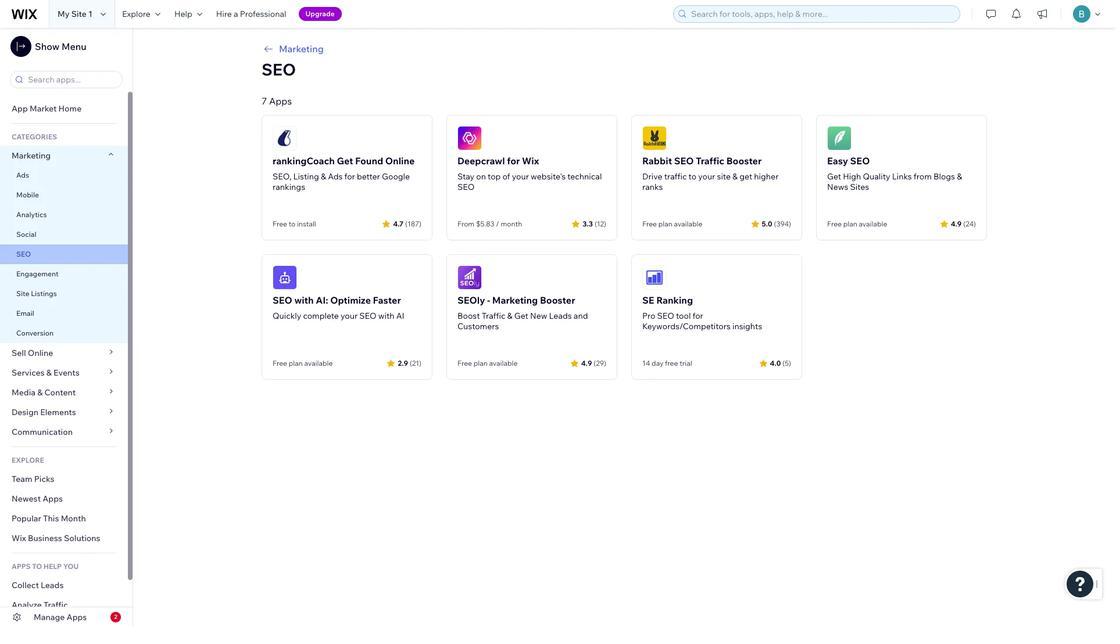 Task type: locate. For each thing, give the bounding box(es) containing it.
help
[[44, 563, 62, 572]]

install
[[297, 220, 316, 229]]

conversion link
[[0, 324, 128, 344]]

engagement
[[16, 270, 58, 279]]

1 horizontal spatial booster
[[727, 155, 762, 167]]

0 vertical spatial marketing link
[[262, 42, 987, 56]]

traffic inside sidebar element
[[44, 601, 68, 611]]

apps up this
[[43, 494, 63, 505]]

1 vertical spatial wix
[[12, 534, 26, 544]]

wix inside deepcrawl for wix stay on top of your website's technical seo
[[522, 155, 539, 167]]

show menu button
[[10, 36, 86, 57]]

2 vertical spatial traffic
[[44, 601, 68, 611]]

2 horizontal spatial traffic
[[696, 155, 725, 167]]

newest
[[12, 494, 41, 505]]

rabbit seo traffic booster drive traffic to your site & get higher ranks
[[642, 155, 779, 192]]

0 horizontal spatial traffic
[[44, 601, 68, 611]]

1 horizontal spatial leads
[[549, 311, 572, 322]]

2 vertical spatial get
[[514, 311, 528, 322]]

site left 1
[[71, 9, 87, 19]]

get down easy
[[827, 172, 841, 182]]

free plan available down customers
[[458, 359, 518, 368]]

get
[[337, 155, 353, 167], [827, 172, 841, 182], [514, 311, 528, 322]]

seo up the 7 apps
[[262, 59, 296, 80]]

tool
[[676, 311, 691, 322]]

seo up traffic
[[674, 155, 694, 167]]

google
[[382, 172, 410, 182]]

your for ai:
[[341, 311, 358, 322]]

leads left and
[[549, 311, 572, 322]]

(187)
[[405, 219, 422, 228]]

seo left on
[[458, 182, 475, 192]]

0 horizontal spatial leads
[[41, 581, 64, 591]]

marketing right - on the left top of page
[[492, 295, 538, 306]]

plan down ranks on the top
[[659, 220, 673, 229]]

plan down customers
[[474, 359, 488, 368]]

2 horizontal spatial marketing
[[492, 295, 538, 306]]

4.9 for seoly - marketing booster
[[581, 359, 592, 368]]

14
[[642, 359, 650, 368]]

get
[[740, 172, 753, 182]]

marketing
[[279, 43, 324, 55], [12, 151, 51, 161], [492, 295, 538, 306]]

0 horizontal spatial to
[[289, 220, 295, 229]]

4.9 left (29)
[[581, 359, 592, 368]]

booster up new
[[540, 295, 575, 306]]

0 vertical spatial leads
[[549, 311, 572, 322]]

1 vertical spatial marketing
[[12, 151, 51, 161]]

& inside easy seo get high quality links from blogs & news sites
[[957, 172, 962, 182]]

rankingcoach get found online logo image
[[273, 126, 297, 151]]

apps to help you
[[12, 563, 79, 572]]

seo inside rabbit seo traffic booster drive traffic to your site & get higher ranks
[[674, 155, 694, 167]]

available for get
[[859, 220, 887, 229]]

4.0 (5)
[[770, 359, 791, 368]]

email
[[16, 309, 34, 318]]

free plan available
[[642, 220, 703, 229], [827, 220, 887, 229], [273, 359, 333, 368], [458, 359, 518, 368]]

deepcrawl for wix logo image
[[458, 126, 482, 151]]

booster inside seoly - marketing booster boost traffic & get new leads and customers
[[540, 295, 575, 306]]

0 vertical spatial apps
[[269, 95, 292, 107]]

stay
[[458, 172, 475, 182]]

for left better
[[345, 172, 355, 182]]

site up email
[[16, 290, 29, 298]]

1 vertical spatial to
[[289, 220, 295, 229]]

online inside rankingcoach get found online seo, listing & ads for better google rankings
[[385, 155, 415, 167]]

blogs
[[934, 172, 955, 182]]

1 horizontal spatial marketing link
[[262, 42, 987, 56]]

seo inside 'seo' link
[[16, 250, 31, 259]]

1 horizontal spatial get
[[514, 311, 528, 322]]

1 horizontal spatial wix
[[522, 155, 539, 167]]

seo
[[262, 59, 296, 80], [674, 155, 694, 167], [850, 155, 870, 167], [458, 182, 475, 192], [16, 250, 31, 259], [273, 295, 292, 306], [360, 311, 377, 322], [657, 311, 674, 322]]

month
[[61, 514, 86, 524]]

1 horizontal spatial for
[[507, 155, 520, 167]]

site listings
[[16, 290, 57, 298]]

market
[[30, 103, 57, 114]]

to inside rabbit seo traffic booster drive traffic to your site & get higher ranks
[[689, 172, 697, 182]]

& left get
[[733, 172, 738, 182]]

4.9 left (24)
[[951, 219, 962, 228]]

to right traffic
[[689, 172, 697, 182]]

on
[[476, 172, 486, 182]]

2 horizontal spatial get
[[827, 172, 841, 182]]

seo right 'pro'
[[657, 311, 674, 322]]

1 vertical spatial 4.9
[[581, 359, 592, 368]]

& right listing
[[321, 172, 326, 182]]

seo down social
[[16, 250, 31, 259]]

seo with ai: optimize faster logo image
[[273, 266, 297, 290]]

manage
[[34, 613, 65, 623]]

available down customers
[[489, 359, 518, 368]]

free plan available for ai:
[[273, 359, 333, 368]]

1 horizontal spatial online
[[385, 155, 415, 167]]

1 vertical spatial booster
[[540, 295, 575, 306]]

traffic inside rabbit seo traffic booster drive traffic to your site & get higher ranks
[[696, 155, 725, 167]]

4.9 for easy seo
[[951, 219, 962, 228]]

0 vertical spatial to
[[689, 172, 697, 182]]

from $5.83 / month
[[458, 220, 522, 229]]

content
[[44, 388, 76, 398]]

1 horizontal spatial traffic
[[482, 311, 505, 322]]

0 horizontal spatial online
[[28, 348, 53, 359]]

easy
[[827, 155, 848, 167]]

1 vertical spatial online
[[28, 348, 53, 359]]

seo inside se ranking pro seo tool for keywords/competitors insights
[[657, 311, 674, 322]]

solutions
[[64, 534, 100, 544]]

0 vertical spatial wix
[[522, 155, 539, 167]]

wix
[[522, 155, 539, 167], [12, 534, 26, 544]]

0 horizontal spatial ads
[[16, 171, 29, 180]]

0 vertical spatial booster
[[727, 155, 762, 167]]

online up the services & events
[[28, 348, 53, 359]]

seo link
[[0, 245, 128, 265]]

free plan available down ranks on the top
[[642, 220, 703, 229]]

1 vertical spatial get
[[827, 172, 841, 182]]

0 horizontal spatial booster
[[540, 295, 575, 306]]

2 vertical spatial for
[[693, 311, 703, 322]]

0 vertical spatial traffic
[[696, 155, 725, 167]]

plan down quickly
[[289, 359, 303, 368]]

(12)
[[595, 219, 606, 228]]

1 horizontal spatial marketing
[[279, 43, 324, 55]]

0 vertical spatial 4.9
[[951, 219, 962, 228]]

free down ranks on the top
[[642, 220, 657, 229]]

wix down "popular"
[[12, 534, 26, 544]]

available down traffic
[[674, 220, 703, 229]]

0 horizontal spatial apps
[[43, 494, 63, 505]]

0 horizontal spatial with
[[294, 295, 314, 306]]

free plan available down quickly
[[273, 359, 333, 368]]

plan for get
[[843, 220, 857, 229]]

4.7 (187)
[[393, 219, 422, 228]]

0 vertical spatial get
[[337, 155, 353, 167]]

online up the google
[[385, 155, 415, 167]]

available down sites
[[859, 220, 887, 229]]

3.3 (12)
[[583, 219, 606, 228]]

4.9 (29)
[[581, 359, 606, 368]]

free left the install
[[273, 220, 287, 229]]

0 horizontal spatial get
[[337, 155, 353, 167]]

free plan available down sites
[[827, 220, 887, 229]]

0 vertical spatial online
[[385, 155, 415, 167]]

quality
[[863, 172, 891, 182]]

0 vertical spatial marketing
[[279, 43, 324, 55]]

& right the blogs
[[957, 172, 962, 182]]

apps
[[269, 95, 292, 107], [43, 494, 63, 505], [67, 613, 87, 623]]

seo down optimize
[[360, 311, 377, 322]]

1 vertical spatial apps
[[43, 494, 63, 505]]

ai:
[[316, 295, 328, 306]]

& left new
[[507, 311, 513, 322]]

0 horizontal spatial for
[[345, 172, 355, 182]]

1 vertical spatial leads
[[41, 581, 64, 591]]

your inside seo with ai: optimize faster quickly complete your seo with ai
[[341, 311, 358, 322]]

hire a professional
[[216, 9, 286, 19]]

1 horizontal spatial to
[[689, 172, 697, 182]]

ai
[[396, 311, 404, 322]]

2 vertical spatial apps
[[67, 613, 87, 623]]

your down optimize
[[341, 311, 358, 322]]

with left ai
[[378, 311, 395, 322]]

services & events link
[[0, 363, 128, 383]]

booster inside rabbit seo traffic booster drive traffic to your site & get higher ranks
[[727, 155, 762, 167]]

free down news
[[827, 220, 842, 229]]

1 vertical spatial for
[[345, 172, 355, 182]]

apps for newest apps
[[43, 494, 63, 505]]

for up of
[[507, 155, 520, 167]]

2 horizontal spatial your
[[698, 172, 715, 182]]

my site 1
[[58, 9, 92, 19]]

your inside deepcrawl for wix stay on top of your website's technical seo
[[512, 172, 529, 182]]

4.9
[[951, 219, 962, 228], [581, 359, 592, 368]]

traffic up manage apps
[[44, 601, 68, 611]]

7 apps
[[262, 95, 292, 107]]

1 horizontal spatial site
[[71, 9, 87, 19]]

seo up quickly
[[273, 295, 292, 306]]

apps right 7
[[269, 95, 292, 107]]

free for rankingcoach get found online
[[273, 220, 287, 229]]

1 horizontal spatial 4.9
[[951, 219, 962, 228]]

with left ai:
[[294, 295, 314, 306]]

leads
[[549, 311, 572, 322], [41, 581, 64, 591]]

your for traffic
[[698, 172, 715, 182]]

engagement link
[[0, 265, 128, 284]]

0 horizontal spatial site
[[16, 290, 29, 298]]

online inside sidebar element
[[28, 348, 53, 359]]

marketing link
[[262, 42, 987, 56], [0, 146, 128, 166]]

your left site
[[698, 172, 715, 182]]

get left the found
[[337, 155, 353, 167]]

1 horizontal spatial ads
[[328, 172, 343, 182]]

1 vertical spatial with
[[378, 311, 395, 322]]

help
[[174, 9, 192, 19]]

0 horizontal spatial wix
[[12, 534, 26, 544]]

analyze traffic
[[12, 601, 68, 611]]

marketing down upgrade button
[[279, 43, 324, 55]]

apps inside "newest apps" 'link'
[[43, 494, 63, 505]]

wix up website's
[[522, 155, 539, 167]]

apps for 7 apps
[[269, 95, 292, 107]]

get inside seoly - marketing booster boost traffic & get new leads and customers
[[514, 311, 528, 322]]

plan down sites
[[843, 220, 857, 229]]

to left the install
[[289, 220, 295, 229]]

free down quickly
[[273, 359, 287, 368]]

design elements link
[[0, 403, 128, 423]]

traffic down - on the left top of page
[[482, 311, 505, 322]]

1 vertical spatial traffic
[[482, 311, 505, 322]]

plan for ai:
[[289, 359, 303, 368]]

booster up get
[[727, 155, 762, 167]]

technical
[[568, 172, 602, 182]]

your inside rabbit seo traffic booster drive traffic to your site & get higher ranks
[[698, 172, 715, 182]]

analytics link
[[0, 205, 128, 225]]

/
[[496, 220, 499, 229]]

1 vertical spatial marketing link
[[0, 146, 128, 166]]

apps right manage
[[67, 613, 87, 623]]

for inside rankingcoach get found online seo, listing & ads for better google rankings
[[345, 172, 355, 182]]

app market home link
[[0, 99, 128, 119]]

available down complete
[[304, 359, 333, 368]]

free for seo with ai: optimize faster
[[273, 359, 287, 368]]

leads inside seoly - marketing booster boost traffic & get new leads and customers
[[549, 311, 572, 322]]

home
[[58, 103, 82, 114]]

top
[[488, 172, 501, 182]]

for right tool
[[693, 311, 703, 322]]

0 horizontal spatial your
[[341, 311, 358, 322]]

analyze
[[12, 601, 42, 611]]

se
[[642, 295, 654, 306]]

seoly - marketing booster logo image
[[458, 266, 482, 290]]

3.3
[[583, 219, 593, 228]]

& right media
[[37, 388, 43, 398]]

0 horizontal spatial 4.9
[[581, 359, 592, 368]]

your for wix
[[512, 172, 529, 182]]

Search apps... field
[[24, 72, 119, 88]]

4.0
[[770, 359, 781, 368]]

site
[[717, 172, 731, 182]]

1 vertical spatial site
[[16, 290, 29, 298]]

rabbit seo traffic booster logo image
[[642, 126, 667, 151]]

social
[[16, 230, 36, 239]]

seo up high
[[850, 155, 870, 167]]

1 horizontal spatial your
[[512, 172, 529, 182]]

ads right listing
[[328, 172, 343, 182]]

free down customers
[[458, 359, 472, 368]]

ads link
[[0, 166, 128, 185]]

collect leads link
[[0, 576, 128, 596]]

0 vertical spatial for
[[507, 155, 520, 167]]

seoly
[[458, 295, 485, 306]]

site inside sidebar element
[[16, 290, 29, 298]]

popular this month link
[[0, 509, 128, 529]]

2 horizontal spatial apps
[[269, 95, 292, 107]]

leads down help
[[41, 581, 64, 591]]

for inside deepcrawl for wix stay on top of your website's technical seo
[[507, 155, 520, 167]]

elements
[[40, 408, 76, 418]]

marketing down the 'categories'
[[12, 151, 51, 161]]

get left new
[[514, 311, 528, 322]]

2 vertical spatial marketing
[[492, 295, 538, 306]]

1 horizontal spatial apps
[[67, 613, 87, 623]]

4.9 (24)
[[951, 219, 976, 228]]

show menu
[[35, 41, 86, 52]]

traffic up site
[[696, 155, 725, 167]]

0 horizontal spatial marketing
[[12, 151, 51, 161]]

free for rabbit seo traffic booster
[[642, 220, 657, 229]]

pro
[[642, 311, 656, 322]]

ads up mobile
[[16, 171, 29, 180]]

faster
[[373, 295, 401, 306]]

your right of
[[512, 172, 529, 182]]

social link
[[0, 225, 128, 245]]

rankingcoach
[[273, 155, 335, 167]]

show
[[35, 41, 59, 52]]

2 horizontal spatial for
[[693, 311, 703, 322]]



Task type: describe. For each thing, give the bounding box(es) containing it.
insights
[[733, 322, 762, 332]]

keywords/competitors
[[642, 322, 731, 332]]

seo with ai: optimize faster quickly complete your seo with ai
[[273, 295, 404, 322]]

media & content link
[[0, 383, 128, 403]]

for inside se ranking pro seo tool for keywords/competitors insights
[[693, 311, 703, 322]]

free for easy seo
[[827, 220, 842, 229]]

ads inside rankingcoach get found online seo, listing & ads for better google rankings
[[328, 172, 343, 182]]

collect leads
[[12, 581, 64, 591]]

analytics
[[16, 210, 47, 219]]

sites
[[850, 182, 869, 192]]

easy seo logo image
[[827, 126, 852, 151]]

better
[[357, 172, 380, 182]]

rankingcoach get found online seo, listing & ads for better google rankings
[[273, 155, 415, 192]]

booster for rabbit seo traffic booster
[[727, 155, 762, 167]]

a
[[234, 9, 238, 19]]

1
[[88, 9, 92, 19]]

easy seo get high quality links from blogs & news sites
[[827, 155, 962, 192]]

available for marketing
[[489, 359, 518, 368]]

from
[[914, 172, 932, 182]]

(29)
[[594, 359, 606, 368]]

you
[[63, 563, 79, 572]]

higher
[[754, 172, 779, 182]]

communication
[[12, 427, 75, 438]]

apps for manage apps
[[67, 613, 87, 623]]

quickly
[[273, 311, 301, 322]]

14 day free trial
[[642, 359, 692, 368]]

explore
[[12, 456, 44, 465]]

popular
[[12, 514, 41, 524]]

analyze traffic link
[[0, 596, 128, 616]]

2.9
[[398, 359, 408, 368]]

categories
[[12, 133, 57, 141]]

booster for seoly - marketing booster
[[540, 295, 575, 306]]

(21)
[[410, 359, 422, 368]]

marketing inside seoly - marketing booster boost traffic & get new leads and customers
[[492, 295, 538, 306]]

upgrade
[[306, 9, 335, 18]]

wix business solutions link
[[0, 529, 128, 549]]

mobile link
[[0, 185, 128, 205]]

free for seoly - marketing booster
[[458, 359, 472, 368]]

free plan available for traffic
[[642, 220, 703, 229]]

hire a professional link
[[209, 0, 293, 28]]

team picks link
[[0, 470, 128, 490]]

0 vertical spatial with
[[294, 295, 314, 306]]

business
[[28, 534, 62, 544]]

picks
[[34, 474, 54, 485]]

get inside easy seo get high quality links from blogs & news sites
[[827, 172, 841, 182]]

website's
[[531, 172, 566, 182]]

& inside rankingcoach get found online seo, listing & ads for better google rankings
[[321, 172, 326, 182]]

free to install
[[273, 220, 316, 229]]

optimize
[[330, 295, 371, 306]]

rankings
[[273, 182, 305, 192]]

& inside seoly - marketing booster boost traffic & get new leads and customers
[[507, 311, 513, 322]]

1 horizontal spatial with
[[378, 311, 395, 322]]

5.0 (394)
[[762, 219, 791, 228]]

trial
[[680, 359, 692, 368]]

collect
[[12, 581, 39, 591]]

site listings link
[[0, 284, 128, 304]]

4.7
[[393, 219, 404, 228]]

design elements
[[12, 408, 76, 418]]

get inside rankingcoach get found online seo, listing & ads for better google rankings
[[337, 155, 353, 167]]

services
[[12, 368, 45, 379]]

hire
[[216, 9, 232, 19]]

day
[[652, 359, 664, 368]]

design
[[12, 408, 38, 418]]

available for ai:
[[304, 359, 333, 368]]

popular this month
[[12, 514, 86, 524]]

professional
[[240, 9, 286, 19]]

7
[[262, 95, 267, 107]]

apps
[[12, 563, 31, 572]]

(5)
[[783, 359, 791, 368]]

seo inside easy seo get high quality links from blogs & news sites
[[850, 155, 870, 167]]

newest apps
[[12, 494, 63, 505]]

this
[[43, 514, 59, 524]]

free
[[665, 359, 678, 368]]

wix inside sidebar element
[[12, 534, 26, 544]]

leads inside sidebar element
[[41, 581, 64, 591]]

0 horizontal spatial marketing link
[[0, 146, 128, 166]]

& left events
[[46, 368, 52, 379]]

wix business solutions
[[12, 534, 100, 544]]

upgrade button
[[299, 7, 342, 21]]

-
[[487, 295, 490, 306]]

team picks
[[12, 474, 54, 485]]

seo inside deepcrawl for wix stay on top of your website's technical seo
[[458, 182, 475, 192]]

app market home
[[12, 103, 82, 114]]

5.0
[[762, 219, 772, 228]]

free plan available for marketing
[[458, 359, 518, 368]]

sidebar element
[[0, 28, 133, 628]]

listing
[[293, 172, 319, 182]]

manage apps
[[34, 613, 87, 623]]

available for traffic
[[674, 220, 703, 229]]

2
[[114, 614, 117, 622]]

to
[[32, 563, 42, 572]]

$5.83
[[476, 220, 495, 229]]

marketing inside sidebar element
[[12, 151, 51, 161]]

& inside rabbit seo traffic booster drive traffic to your site & get higher ranks
[[733, 172, 738, 182]]

communication link
[[0, 423, 128, 442]]

0 vertical spatial site
[[71, 9, 87, 19]]

traffic inside seoly - marketing booster boost traffic & get new leads and customers
[[482, 311, 505, 322]]

plan for traffic
[[659, 220, 673, 229]]

found
[[355, 155, 383, 167]]

plan for marketing
[[474, 359, 488, 368]]

Search for tools, apps, help & more... field
[[688, 6, 956, 22]]

app
[[12, 103, 28, 114]]

se ranking logo image
[[642, 266, 667, 290]]

events
[[54, 368, 80, 379]]

rabbit
[[642, 155, 672, 167]]

traffic
[[664, 172, 687, 182]]

ads inside sidebar element
[[16, 171, 29, 180]]

2.9 (21)
[[398, 359, 422, 368]]

free plan available for get
[[827, 220, 887, 229]]

seo,
[[273, 172, 292, 182]]



Task type: vqa. For each thing, say whether or not it's contained in the screenshot.
7th In Stock from the bottom of the page
no



